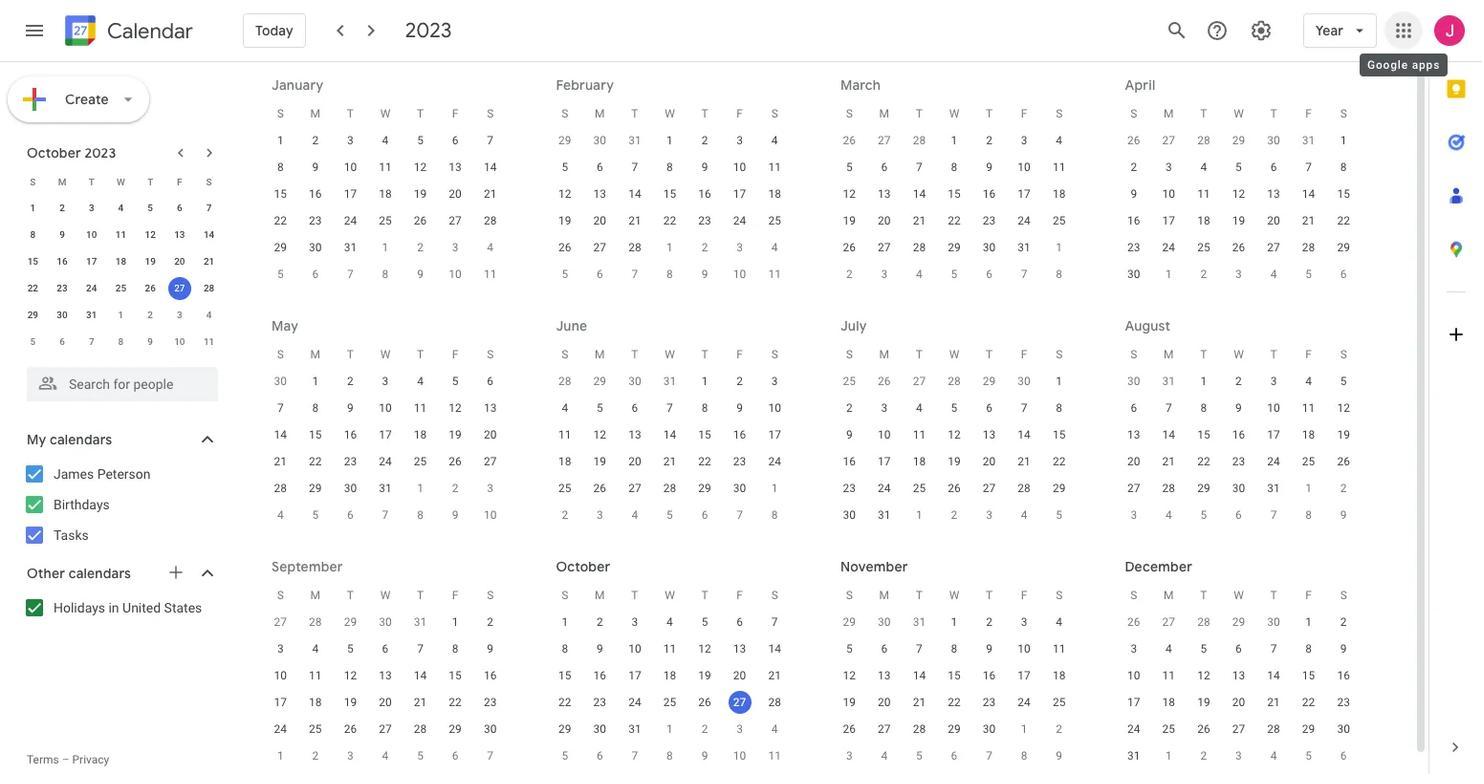 Task type: vqa. For each thing, say whether or not it's contained in the screenshot.


Task type: describe. For each thing, give the bounding box(es) containing it.
21 inside "october" grid
[[768, 670, 781, 683]]

25 inside november grid
[[1053, 696, 1066, 710]]

january
[[272, 77, 324, 94]]

november grid
[[832, 583, 1077, 770]]

row group for august
[[1117, 368, 1362, 529]]

june grid
[[548, 341, 792, 529]]

september 3 element
[[1123, 504, 1146, 527]]

july 7 element
[[728, 504, 751, 527]]

march 27 element
[[1158, 129, 1181, 152]]

row containing 6
[[1117, 395, 1362, 422]]

m for july
[[880, 348, 890, 362]]

settings menu image
[[1250, 19, 1273, 42]]

april 3 element
[[873, 263, 896, 286]]

18 inside "february" grid
[[768, 187, 781, 201]]

12 inside november grid
[[843, 670, 856, 683]]

may
[[272, 318, 299, 335]]

february 1 element
[[374, 236, 397, 259]]

w for august
[[1234, 348, 1244, 362]]

october 3 element
[[339, 745, 362, 768]]

november 11 element for 27 'cell' within "october" grid's november 4 element
[[763, 745, 786, 768]]

16 inside december grid
[[1338, 670, 1351, 683]]

october 31 element
[[908, 611, 931, 634]]

february 7 element
[[339, 263, 362, 286]]

august 31 element
[[409, 611, 432, 634]]

f for january
[[452, 107, 459, 121]]

25 element inside november grid
[[1048, 692, 1071, 715]]

14 inside november grid
[[913, 670, 926, 683]]

23 inside june 'grid'
[[733, 455, 746, 469]]

terms link
[[27, 754, 59, 767]]

june 8 element
[[409, 504, 432, 527]]

terms – privacy
[[27, 754, 109, 767]]

15 inside october 2023 grid
[[27, 256, 38, 267]]

november 3 element for november 10 element in "october" grid
[[728, 718, 751, 741]]

15 inside may grid
[[309, 429, 322, 442]]

m for january
[[310, 107, 321, 121]]

october 7 element
[[479, 745, 502, 768]]

27 inside june 27 element
[[913, 375, 926, 388]]

23 inside "february" grid
[[699, 214, 711, 228]]

20 inside august grid
[[1128, 455, 1141, 469]]

row group for july
[[832, 368, 1077, 529]]

16 inside september grid
[[484, 670, 497, 683]]

27 cell for "october" grid
[[722, 690, 757, 716]]

february 26 element
[[838, 129, 861, 152]]

16 inside april grid
[[1128, 214, 1141, 228]]

27 element up may 4 element
[[1263, 236, 1286, 259]]

16 inside august grid
[[1233, 429, 1246, 442]]

other
[[27, 565, 65, 583]]

november 1 element for november 8 "element" inside the "october" grid
[[659, 718, 681, 741]]

may 30 element
[[624, 370, 647, 393]]

google apps
[[1368, 58, 1441, 72]]

27 element up december 4 'element'
[[873, 718, 896, 741]]

february 6 element
[[304, 263, 327, 286]]

16 inside march grid
[[983, 187, 996, 201]]

april 5 element
[[943, 263, 966, 286]]

w for january
[[380, 107, 391, 121]]

27 inside "october" grid
[[733, 696, 746, 710]]

july grid
[[832, 341, 1077, 529]]

november 28 element
[[1193, 611, 1216, 634]]

june 10 element
[[479, 504, 502, 527]]

february 28 element
[[908, 129, 931, 152]]

january 5 element
[[1298, 745, 1321, 768]]

october 2023
[[27, 144, 116, 162]]

f for may
[[452, 348, 459, 362]]

2 inside december 2 'element'
[[1056, 723, 1063, 737]]

holidays
[[54, 601, 105, 616]]

m for november
[[880, 589, 890, 603]]

27 element up 'october 4' element
[[374, 718, 397, 741]]

7 inside december grid
[[1271, 643, 1277, 656]]

11 inside july grid
[[913, 429, 926, 442]]

m for may
[[310, 348, 321, 362]]

27 element up september 3 element
[[1123, 477, 1146, 500]]

f for february
[[737, 107, 743, 121]]

16 inside "february" grid
[[699, 187, 711, 201]]

april grid
[[1117, 100, 1362, 288]]

january 4 element
[[1263, 745, 1286, 768]]

21 inside august grid
[[1163, 455, 1176, 469]]

my
[[27, 431, 46, 449]]

october grid
[[548, 583, 792, 770]]

19 inside "february" grid
[[559, 214, 572, 228]]

row group for february
[[548, 127, 792, 288]]

calendars for other calendars
[[69, 565, 131, 583]]

august
[[1125, 318, 1171, 335]]

august grid
[[1117, 341, 1362, 529]]

july 6 element
[[693, 504, 716, 527]]

september
[[272, 559, 343, 576]]

18 inside july grid
[[913, 455, 926, 469]]

june 7 element
[[374, 504, 397, 527]]

calendars for my calendars
[[50, 431, 112, 449]]

f for november
[[1021, 589, 1028, 603]]

22 inside november grid
[[948, 696, 961, 710]]

february 5 element
[[269, 263, 292, 286]]

privacy
[[72, 754, 109, 767]]

november 6 element for october 2023 grid
[[51, 331, 74, 354]]

f inside october 2023 grid
[[177, 176, 182, 187]]

birthdays
[[54, 497, 110, 513]]

row group for may
[[263, 368, 508, 529]]

june 28 element
[[943, 370, 966, 393]]

18 inside "october" grid
[[664, 670, 676, 683]]

w for october
[[665, 589, 675, 603]]

18 element inside "february" grid
[[763, 183, 786, 206]]

may 6 element
[[1333, 263, 1356, 286]]

m inside october 2023 grid
[[58, 176, 66, 187]]

m for february
[[595, 107, 605, 121]]

row containing 20
[[1117, 449, 1362, 475]]

january 30 element
[[589, 129, 612, 152]]

21 inside january grid
[[484, 187, 497, 201]]

october 6 element
[[444, 745, 467, 768]]

november 8 element for november 7 "element" inside the october 2023 grid
[[109, 331, 132, 354]]

march
[[841, 77, 881, 94]]

20 inside june 'grid'
[[629, 455, 641, 469]]

march 26 element
[[1123, 129, 1146, 152]]

f for september
[[452, 589, 459, 603]]

calendar element
[[61, 11, 193, 54]]

27 element up february 3 element
[[444, 209, 467, 232]]

18 inside april grid
[[1198, 214, 1211, 228]]

august 3 element
[[978, 504, 1001, 527]]

october 2023 grid
[[18, 168, 224, 356]]

25 inside october 2023 grid
[[116, 283, 126, 294]]

june 4 element
[[269, 504, 292, 527]]

july 30 element
[[1123, 370, 1146, 393]]

my calendars button
[[4, 425, 237, 455]]

–
[[62, 754, 69, 767]]

7 inside april grid
[[1306, 161, 1312, 174]]

october 29 element
[[838, 611, 861, 634]]

september 6 element
[[1228, 504, 1251, 527]]

23 inside may grid
[[344, 455, 357, 469]]

october 5 element
[[409, 745, 432, 768]]

18 element inside june 'grid'
[[554, 451, 577, 473]]

3 inside 'row'
[[1236, 750, 1242, 763]]

february 27 element
[[873, 129, 896, 152]]

1 inside 'row'
[[1166, 750, 1172, 763]]

22 inside january grid
[[274, 214, 287, 228]]

create button
[[8, 77, 149, 122]]

w for december
[[1234, 589, 1244, 603]]

17 inside "february" grid
[[733, 187, 746, 201]]

december
[[1125, 559, 1193, 576]]

w inside october 2023 grid
[[117, 176, 125, 187]]

january 29 element
[[554, 129, 577, 152]]

july
[[841, 318, 867, 335]]

march 2 element
[[693, 236, 716, 259]]

11 inside april grid
[[1198, 187, 1211, 201]]

august 28 element
[[304, 611, 327, 634]]

february 11 element
[[479, 263, 502, 286]]

18 inside december grid
[[1163, 696, 1176, 710]]

16 inside january grid
[[309, 187, 322, 201]]

row group for january
[[263, 127, 508, 288]]

31 inside november grid
[[913, 616, 926, 629]]

july 3 element
[[589, 504, 612, 527]]

december 5 element
[[908, 745, 931, 768]]

19 inside august grid
[[1338, 429, 1351, 442]]

13 inside july grid
[[983, 429, 996, 442]]

w for may
[[380, 348, 391, 362]]

27, today element for 27 'cell' within "october" grid
[[728, 692, 751, 715]]

27 cell for october 2023 grid
[[165, 275, 194, 302]]

8 inside september 8 element
[[1306, 509, 1312, 522]]

march 11 element
[[763, 263, 786, 286]]

june 5 element
[[304, 504, 327, 527]]

26 inside august grid
[[1338, 455, 1351, 469]]

27 inside august 27 "element"
[[274, 616, 287, 629]]

17 inside march grid
[[1018, 187, 1031, 201]]

row group for december
[[1117, 609, 1362, 770]]

march grid
[[832, 100, 1077, 288]]

27 inside november grid
[[878, 723, 891, 737]]

14 inside april grid
[[1303, 187, 1316, 201]]

december 7 element
[[978, 745, 1001, 768]]

november 26 element
[[1123, 611, 1146, 634]]

october 2 element
[[304, 745, 327, 768]]

row containing 7
[[263, 395, 508, 422]]

23 inside "october" grid
[[594, 696, 606, 710]]

8 inside july 8 element
[[772, 509, 778, 522]]

20 inside january grid
[[449, 187, 462, 201]]

8 inside april 8 element
[[1056, 268, 1063, 281]]

united
[[122, 601, 161, 616]]

23 inside december grid
[[1338, 696, 1351, 710]]

m for december
[[1164, 589, 1174, 603]]

9 inside march grid
[[986, 161, 993, 174]]

21 inside march grid
[[913, 214, 926, 228]]

w for march
[[949, 107, 960, 121]]

september 8 element
[[1298, 504, 1321, 527]]

states
[[164, 601, 202, 616]]

may 31 element
[[659, 370, 681, 393]]

12 inside may grid
[[449, 402, 462, 415]]

april 1 element
[[1048, 236, 1071, 259]]

october for october 2023
[[27, 144, 81, 162]]

february 9 element
[[409, 263, 432, 286]]

may 5 element
[[1298, 263, 1321, 286]]

add other calendars image
[[166, 563, 186, 583]]

25 inside may grid
[[414, 455, 427, 469]]

14 inside august grid
[[1163, 429, 1176, 442]]

28 inside january grid
[[484, 214, 497, 228]]

24 inside "october" grid
[[629, 696, 641, 710]]

14 inside december grid
[[1268, 670, 1281, 683]]

25 element inside january grid
[[374, 209, 397, 232]]

june 30 element
[[1013, 370, 1036, 393]]

30 inside october 2023 grid
[[57, 310, 68, 320]]

27 element up july 4 element
[[624, 477, 647, 500]]

november 5 element for october 2023 grid
[[21, 331, 44, 354]]

24 inside july grid
[[878, 482, 891, 495]]

m for april
[[1164, 107, 1174, 121]]

18 inside august grid
[[1303, 429, 1316, 442]]

17 inside april grid
[[1163, 214, 1176, 228]]

19 inside september grid
[[344, 696, 357, 710]]

20 inside april grid
[[1268, 214, 1281, 228]]

september 7 element
[[1263, 504, 1286, 527]]

row group for november
[[832, 609, 1077, 770]]

march 6 element
[[589, 263, 612, 286]]

w for july
[[949, 348, 960, 362]]

december 1 element
[[1013, 718, 1036, 741]]

1 vertical spatial 2023
[[85, 144, 116, 162]]

18 inside march grid
[[1053, 187, 1066, 201]]

other calendars
[[27, 565, 131, 583]]

24 element inside september grid
[[269, 718, 292, 741]]

18 element inside "october" grid
[[659, 665, 681, 688]]

11 inside june 'grid'
[[559, 429, 572, 442]]

23 inside july grid
[[843, 482, 856, 495]]

october 30 element
[[873, 611, 896, 634]]

15 inside march grid
[[948, 187, 961, 201]]

august 4 element
[[1013, 504, 1036, 527]]

31 inside "february" grid
[[629, 134, 641, 147]]

may 28 element
[[554, 370, 577, 393]]

20 inside july grid
[[983, 455, 996, 469]]

privacy link
[[72, 754, 109, 767]]

14 inside october 2023 grid
[[204, 230, 215, 240]]

24 inside january grid
[[344, 214, 357, 228]]

18 inside may grid
[[414, 429, 427, 442]]

september 2 element
[[1333, 477, 1356, 500]]

november 7 element for "october" grid november 6 element
[[624, 745, 647, 768]]

11 inside march grid
[[1053, 161, 1066, 174]]

f for august
[[1306, 348, 1312, 362]]

24 inside september grid
[[274, 723, 287, 737]]

calendar
[[107, 18, 193, 44]]

28 inside "october" grid
[[768, 696, 781, 710]]

year button
[[1303, 8, 1377, 54]]

Search for people text field
[[38, 367, 207, 402]]

november 7 element for november 6 element corresponding to october 2023 grid
[[80, 331, 103, 354]]

20 inside september grid
[[379, 696, 392, 710]]



Task type: locate. For each thing, give the bounding box(es) containing it.
1 vertical spatial november 6 element
[[589, 745, 612, 768]]

m for june
[[595, 348, 605, 362]]

1 horizontal spatial november 3 element
[[728, 718, 751, 741]]

4
[[382, 134, 389, 147], [772, 134, 778, 147], [1056, 134, 1063, 147], [1201, 161, 1207, 174], [118, 203, 124, 213], [487, 241, 494, 254], [772, 241, 778, 254], [916, 268, 923, 281], [1271, 268, 1277, 281], [206, 310, 212, 320], [417, 375, 424, 388], [1306, 375, 1312, 388], [562, 402, 568, 415], [916, 402, 923, 415], [277, 509, 284, 522], [632, 509, 638, 522], [1021, 509, 1028, 522], [1166, 509, 1172, 522], [667, 616, 673, 629], [1056, 616, 1063, 629], [312, 643, 319, 656], [1166, 643, 1172, 656], [772, 723, 778, 737], [382, 750, 389, 763], [881, 750, 888, 763], [1271, 750, 1277, 763]]

0 horizontal spatial november 9 element
[[139, 331, 162, 354]]

james peterson
[[54, 467, 151, 482]]

f for october
[[737, 589, 743, 603]]

august 30 element
[[374, 611, 397, 634]]

april 2 element
[[838, 263, 861, 286]]

1 horizontal spatial 27, today element
[[728, 692, 751, 715]]

november 11 element
[[198, 331, 221, 354], [763, 745, 786, 768]]

november 10 element for november 9 element associated with 27 'cell' within "october" grid
[[728, 745, 751, 768]]

1 horizontal spatial 27 cell
[[722, 690, 757, 716]]

24 element inside july grid
[[873, 477, 896, 500]]

18 element inside december grid
[[1158, 692, 1181, 715]]

18
[[379, 187, 392, 201], [768, 187, 781, 201], [1053, 187, 1066, 201], [1198, 214, 1211, 228], [116, 256, 126, 267], [414, 429, 427, 442], [1303, 429, 1316, 442], [559, 455, 572, 469], [913, 455, 926, 469], [664, 670, 676, 683], [1053, 670, 1066, 683], [309, 696, 322, 710], [1163, 696, 1176, 710]]

apps
[[1412, 58, 1441, 72]]

12 inside july grid
[[948, 429, 961, 442]]

31 inside january grid
[[344, 241, 357, 254]]

16 inside july grid
[[843, 455, 856, 469]]

22 inside "february" grid
[[664, 214, 676, 228]]

february 8 element
[[374, 263, 397, 286]]

january 1 element
[[1158, 745, 1181, 768]]

1
[[277, 134, 284, 147], [667, 134, 673, 147], [951, 134, 958, 147], [1341, 134, 1347, 147], [30, 203, 36, 213], [382, 241, 389, 254], [667, 241, 673, 254], [1056, 241, 1063, 254], [1166, 268, 1172, 281], [118, 310, 124, 320], [312, 375, 319, 388], [702, 375, 708, 388], [1056, 375, 1063, 388], [1201, 375, 1207, 388], [417, 482, 424, 495], [772, 482, 778, 495], [1306, 482, 1312, 495], [916, 509, 923, 522], [452, 616, 459, 629], [562, 616, 568, 629], [951, 616, 958, 629], [1306, 616, 1312, 629], [667, 723, 673, 737], [1021, 723, 1028, 737], [277, 750, 284, 763], [1166, 750, 1172, 763]]

f for july
[[1021, 348, 1028, 362]]

0 horizontal spatial november 4 element
[[198, 304, 221, 327]]

1 horizontal spatial november 4 element
[[763, 718, 786, 741]]

21 inside june 'grid'
[[664, 455, 676, 469]]

november 4 element for 27 'cell' in the october 2023 grid
[[198, 304, 221, 327]]

james
[[54, 467, 94, 482]]

terms
[[27, 754, 59, 767]]

f inside "february" grid
[[737, 107, 743, 121]]

m down january
[[310, 107, 321, 121]]

october down july 3 element
[[556, 559, 611, 576]]

1 vertical spatial november 9 element
[[693, 745, 716, 768]]

15 inside november grid
[[948, 670, 961, 683]]

1 vertical spatial november 2 element
[[693, 718, 716, 741]]

25 element
[[374, 209, 397, 232], [763, 209, 786, 232], [1048, 209, 1071, 232], [1193, 236, 1216, 259], [109, 277, 132, 300], [409, 451, 432, 473], [1298, 451, 1321, 473], [554, 477, 577, 500], [908, 477, 931, 500], [659, 692, 681, 715], [1048, 692, 1071, 715], [304, 718, 327, 741], [1158, 718, 1181, 741]]

m
[[310, 107, 321, 121], [595, 107, 605, 121], [880, 107, 890, 121], [1164, 107, 1174, 121], [58, 176, 66, 187], [310, 348, 321, 362], [595, 348, 605, 362], [880, 348, 890, 362], [1164, 348, 1174, 362], [310, 589, 321, 603], [595, 589, 605, 603], [880, 589, 890, 603], [1164, 589, 1174, 603]]

31
[[629, 134, 641, 147], [1303, 134, 1316, 147], [344, 241, 357, 254], [1018, 241, 1031, 254], [86, 310, 97, 320], [664, 375, 676, 388], [1163, 375, 1176, 388], [379, 482, 392, 495], [1268, 482, 1281, 495], [878, 509, 891, 522], [414, 616, 427, 629], [913, 616, 926, 629], [629, 723, 641, 737], [1128, 750, 1141, 763]]

november 8 element for november 7 "element" within "october" grid
[[659, 745, 681, 768]]

20
[[449, 187, 462, 201], [594, 214, 606, 228], [878, 214, 891, 228], [1268, 214, 1281, 228], [174, 256, 185, 267], [484, 429, 497, 442], [629, 455, 641, 469], [983, 455, 996, 469], [1128, 455, 1141, 469], [733, 670, 746, 683], [379, 696, 392, 710], [878, 696, 891, 710], [1233, 696, 1246, 710]]

tab list
[[1430, 62, 1483, 721]]

0 horizontal spatial november 3 element
[[168, 304, 191, 327]]

24
[[344, 214, 357, 228], [733, 214, 746, 228], [1018, 214, 1031, 228], [1163, 241, 1176, 254], [86, 283, 97, 294], [379, 455, 392, 469], [768, 455, 781, 469], [1268, 455, 1281, 469], [878, 482, 891, 495], [629, 696, 641, 710], [1018, 696, 1031, 710], [274, 723, 287, 737], [1128, 723, 1141, 737]]

february grid
[[548, 100, 792, 288]]

calendars up james
[[50, 431, 112, 449]]

23
[[309, 214, 322, 228], [699, 214, 711, 228], [983, 214, 996, 228], [1128, 241, 1141, 254], [57, 283, 68, 294], [344, 455, 357, 469], [733, 455, 746, 469], [1233, 455, 1246, 469], [843, 482, 856, 495], [484, 696, 497, 710], [594, 696, 606, 710], [983, 696, 996, 710], [1338, 696, 1351, 710]]

16
[[309, 187, 322, 201], [699, 187, 711, 201], [983, 187, 996, 201], [1128, 214, 1141, 228], [57, 256, 68, 267], [344, 429, 357, 442], [733, 429, 746, 442], [1233, 429, 1246, 442], [843, 455, 856, 469], [484, 670, 497, 683], [594, 670, 606, 683], [983, 670, 996, 683], [1338, 670, 1351, 683]]

12 inside january grid
[[414, 161, 427, 174]]

november 2 element for november 9 element associated with 27 'cell' within "october" grid
[[693, 718, 716, 741]]

f inside "october" grid
[[737, 589, 743, 603]]

november 3 element for november 10 element inside october 2023 grid
[[168, 304, 191, 327]]

april 30 element
[[269, 370, 292, 393]]

march 8 element
[[659, 263, 681, 286]]

17
[[344, 187, 357, 201], [733, 187, 746, 201], [1018, 187, 1031, 201], [1163, 214, 1176, 228], [86, 256, 97, 267], [379, 429, 392, 442], [768, 429, 781, 442], [1268, 429, 1281, 442], [878, 455, 891, 469], [629, 670, 641, 683], [1018, 670, 1031, 683], [274, 696, 287, 710], [1128, 696, 1141, 710]]

november 10 element
[[168, 331, 191, 354], [728, 745, 751, 768]]

25 element inside april grid
[[1193, 236, 1216, 259]]

27 element up the august 3 element
[[978, 477, 1001, 500]]

12 inside august grid
[[1338, 402, 1351, 415]]

27, today element
[[168, 277, 191, 300], [728, 692, 751, 715]]

1 horizontal spatial november 6 element
[[589, 745, 612, 768]]

9
[[312, 161, 319, 174], [702, 161, 708, 174], [986, 161, 993, 174], [1131, 187, 1137, 201], [59, 230, 65, 240], [417, 268, 424, 281], [702, 268, 708, 281], [148, 337, 153, 347], [347, 402, 354, 415], [737, 402, 743, 415], [1236, 402, 1242, 415], [846, 429, 853, 442], [452, 509, 459, 522], [1341, 509, 1347, 522], [487, 643, 494, 656], [597, 643, 603, 656], [986, 643, 993, 656], [1341, 643, 1347, 656], [702, 750, 708, 763], [1056, 750, 1063, 763]]

november 10 element for 27 'cell' in the october 2023 grid november 9 element
[[168, 331, 191, 354]]

november 9 element
[[139, 331, 162, 354], [693, 745, 716, 768]]

november 11 element left december 3 element
[[763, 745, 786, 768]]

1 horizontal spatial november 2 element
[[693, 718, 716, 741]]

20 element
[[444, 183, 467, 206], [589, 209, 612, 232], [873, 209, 896, 232], [1263, 209, 1286, 232], [168, 251, 191, 274], [479, 424, 502, 447], [624, 451, 647, 473], [978, 451, 1001, 473], [1123, 451, 1146, 473], [728, 665, 751, 688], [374, 692, 397, 715], [873, 692, 896, 715], [1228, 692, 1251, 715]]

august 1 element
[[908, 504, 931, 527]]

1 vertical spatial november 8 element
[[659, 745, 681, 768]]

t
[[347, 107, 354, 121], [417, 107, 424, 121], [632, 107, 638, 121], [702, 107, 708, 121], [916, 107, 923, 121], [986, 107, 993, 121], [1201, 107, 1208, 121], [1271, 107, 1278, 121], [89, 176, 94, 187], [147, 176, 153, 187], [347, 348, 354, 362], [417, 348, 424, 362], [632, 348, 638, 362], [702, 348, 708, 362], [916, 348, 923, 362], [986, 348, 993, 362], [1201, 348, 1208, 362], [1271, 348, 1278, 362], [347, 589, 354, 603], [417, 589, 424, 603], [632, 589, 638, 603], [702, 589, 708, 603], [916, 589, 923, 603], [986, 589, 993, 603], [1201, 589, 1208, 603], [1271, 589, 1278, 603]]

0 horizontal spatial november 10 element
[[168, 331, 191, 354]]

13 inside june 'grid'
[[629, 429, 641, 442]]

september grid
[[263, 583, 508, 770]]

2 inside september 2 element
[[1341, 482, 1347, 495]]

w for september
[[380, 589, 391, 603]]

26 inside may grid
[[449, 455, 462, 469]]

w inside july grid
[[949, 348, 960, 362]]

m inside "february" grid
[[595, 107, 605, 121]]

27 element up april 3 element
[[873, 236, 896, 259]]

may 3 element
[[1228, 263, 1251, 286]]

m down february 6 element
[[310, 348, 321, 362]]

26 inside "february" grid
[[559, 241, 572, 254]]

row containing 14
[[263, 422, 508, 449]]

1 vertical spatial november 7 element
[[624, 745, 647, 768]]

m for september
[[310, 589, 321, 603]]

18 element inside april grid
[[1193, 209, 1216, 232]]

23 inside september grid
[[484, 696, 497, 710]]

6
[[452, 134, 459, 147], [597, 161, 603, 174], [881, 161, 888, 174], [1271, 161, 1277, 174], [177, 203, 182, 213], [312, 268, 319, 281], [597, 268, 603, 281], [986, 268, 993, 281], [1341, 268, 1347, 281], [59, 337, 65, 347], [487, 375, 494, 388], [632, 402, 638, 415], [986, 402, 993, 415], [1131, 402, 1137, 415], [347, 509, 354, 522], [702, 509, 708, 522], [1236, 509, 1242, 522], [737, 616, 743, 629], [382, 643, 389, 656], [881, 643, 888, 656], [1236, 643, 1242, 656], [452, 750, 459, 763], [597, 750, 603, 763], [951, 750, 958, 763], [1341, 750, 1347, 763]]

october for october
[[556, 559, 611, 576]]

14 inside "february" grid
[[629, 187, 641, 201]]

21
[[484, 187, 497, 201], [629, 214, 641, 228], [913, 214, 926, 228], [1303, 214, 1316, 228], [204, 256, 215, 267], [274, 455, 287, 469], [664, 455, 676, 469], [1018, 455, 1031, 469], [1163, 455, 1176, 469], [768, 670, 781, 683], [414, 696, 427, 710], [913, 696, 926, 710], [1268, 696, 1281, 710]]

m for october
[[595, 589, 605, 603]]

19 inside april grid
[[1233, 214, 1246, 228]]

m for august
[[1164, 348, 1174, 362]]

june
[[556, 318, 588, 335]]

18 element
[[374, 183, 397, 206], [763, 183, 786, 206], [1048, 183, 1071, 206], [1193, 209, 1216, 232], [109, 251, 132, 274], [409, 424, 432, 447], [1298, 424, 1321, 447], [554, 451, 577, 473], [908, 451, 931, 473], [659, 665, 681, 688], [1048, 665, 1071, 688], [304, 692, 327, 715], [1158, 692, 1181, 715]]

22
[[274, 214, 287, 228], [664, 214, 676, 228], [948, 214, 961, 228], [1338, 214, 1351, 228], [27, 283, 38, 294], [309, 455, 322, 469], [699, 455, 711, 469], [1053, 455, 1066, 469], [1198, 455, 1211, 469], [449, 696, 462, 710], [559, 696, 572, 710], [948, 696, 961, 710], [1303, 696, 1316, 710]]

1 vertical spatial november 3 element
[[728, 718, 751, 741]]

december 9 element
[[1048, 745, 1071, 768]]

f for june
[[737, 348, 743, 362]]

row group for september
[[263, 609, 508, 770]]

27 inside august grid
[[1128, 482, 1141, 495]]

march 7 element
[[624, 263, 647, 286]]

11
[[379, 161, 392, 174], [768, 161, 781, 174], [1053, 161, 1066, 174], [1198, 187, 1211, 201], [116, 230, 126, 240], [484, 268, 497, 281], [768, 268, 781, 281], [204, 337, 215, 347], [414, 402, 427, 415], [1303, 402, 1316, 415], [559, 429, 572, 442], [913, 429, 926, 442], [664, 643, 676, 656], [1053, 643, 1066, 656], [309, 670, 322, 683], [1163, 670, 1176, 683], [768, 750, 781, 763]]

25 inside march grid
[[1053, 214, 1066, 228]]

july 8 element
[[763, 504, 786, 527]]

10 inside november grid
[[1018, 643, 1031, 656]]

15
[[274, 187, 287, 201], [664, 187, 676, 201], [948, 187, 961, 201], [1338, 187, 1351, 201], [27, 256, 38, 267], [309, 429, 322, 442], [699, 429, 711, 442], [1053, 429, 1066, 442], [1198, 429, 1211, 442], [449, 670, 462, 683], [559, 670, 572, 683], [948, 670, 961, 683], [1303, 670, 1316, 683]]

0 horizontal spatial november 6 element
[[51, 331, 74, 354]]

19
[[414, 187, 427, 201], [559, 214, 572, 228], [843, 214, 856, 228], [1233, 214, 1246, 228], [145, 256, 156, 267], [449, 429, 462, 442], [1338, 429, 1351, 442], [594, 455, 606, 469], [948, 455, 961, 469], [699, 670, 711, 683], [344, 696, 357, 710], [843, 696, 856, 710], [1198, 696, 1211, 710]]

25 inside "october" grid
[[664, 696, 676, 710]]

13 element
[[444, 156, 467, 179], [589, 183, 612, 206], [873, 183, 896, 206], [1263, 183, 1286, 206], [168, 224, 191, 247], [479, 397, 502, 420], [624, 424, 647, 447], [978, 424, 1001, 447], [1123, 424, 1146, 447], [728, 638, 751, 661], [374, 665, 397, 688], [873, 665, 896, 688], [1228, 665, 1251, 688]]

25 element inside december grid
[[1158, 718, 1181, 741]]

2
[[312, 134, 319, 147], [702, 134, 708, 147], [986, 134, 993, 147], [1131, 161, 1137, 174], [59, 203, 65, 213], [417, 241, 424, 254], [702, 241, 708, 254], [846, 268, 853, 281], [1201, 268, 1207, 281], [148, 310, 153, 320], [347, 375, 354, 388], [737, 375, 743, 388], [1236, 375, 1242, 388], [846, 402, 853, 415], [452, 482, 459, 495], [1341, 482, 1347, 495], [562, 509, 568, 522], [951, 509, 958, 522], [487, 616, 494, 629], [597, 616, 603, 629], [986, 616, 993, 629], [1341, 616, 1347, 629], [702, 723, 708, 737], [1056, 723, 1063, 737], [312, 750, 319, 763], [1201, 750, 1207, 763]]

21 inside april grid
[[1303, 214, 1316, 228]]

m up march 27 element
[[1164, 107, 1174, 121]]

f for december
[[1306, 589, 1312, 603]]

0 vertical spatial 27, today element
[[168, 277, 191, 300]]

june 6 element
[[339, 504, 362, 527]]

june 3 element
[[479, 477, 502, 500]]

14
[[484, 161, 497, 174], [629, 187, 641, 201], [913, 187, 926, 201], [1303, 187, 1316, 201], [204, 230, 215, 240], [274, 429, 287, 442], [664, 429, 676, 442], [1018, 429, 1031, 442], [1163, 429, 1176, 442], [768, 643, 781, 656], [414, 670, 427, 683], [913, 670, 926, 683], [1268, 670, 1281, 683]]

f for march
[[1021, 107, 1028, 121]]

27 cell
[[165, 275, 194, 302], [722, 690, 757, 716]]

april 8 element
[[1048, 263, 1071, 286]]

20 inside may grid
[[484, 429, 497, 442]]

0 vertical spatial 27 cell
[[165, 275, 194, 302]]

1 vertical spatial november 5 element
[[554, 745, 577, 768]]

10 inside august grid
[[1268, 402, 1281, 415]]

row group containing 25
[[832, 368, 1077, 529]]

september 9 element
[[1333, 504, 1356, 527]]

13 inside december grid
[[1233, 670, 1246, 683]]

may 2 element
[[1193, 263, 1216, 286]]

0 vertical spatial october
[[27, 144, 81, 162]]

november 1 element for november 8 "element" inside october 2023 grid
[[109, 304, 132, 327]]

november 5 element for "october" grid
[[554, 745, 577, 768]]

m up june 26 element
[[880, 348, 890, 362]]

w inside march grid
[[949, 107, 960, 121]]

0 horizontal spatial 27 cell
[[165, 275, 194, 302]]

1 horizontal spatial november 7 element
[[624, 745, 647, 768]]

28 inside october 2023 grid
[[204, 283, 215, 294]]

0 vertical spatial november 7 element
[[80, 331, 103, 354]]

24 inside march grid
[[1018, 214, 1031, 228]]

june 2 element
[[444, 477, 467, 500]]

june 29 element
[[978, 370, 1001, 393]]

26 inside october 2023 grid
[[145, 283, 156, 294]]

main drawer image
[[23, 19, 46, 42]]

f inside november grid
[[1021, 589, 1028, 603]]

november 3 element
[[168, 304, 191, 327], [728, 718, 751, 741]]

10 inside december grid
[[1128, 670, 1141, 683]]

row group for october
[[548, 609, 792, 770]]

1 horizontal spatial november 1 element
[[659, 718, 681, 741]]

today button
[[243, 8, 306, 54]]

april 7 element
[[1013, 263, 1036, 286]]

june 9 element
[[444, 504, 467, 527]]

july 4 element
[[624, 504, 647, 527]]

december 6 element
[[943, 745, 966, 768]]

1 vertical spatial calendars
[[69, 565, 131, 583]]

m up may 29 element on the left of page
[[595, 348, 605, 362]]

1 horizontal spatial november 8 element
[[659, 745, 681, 768]]

26
[[843, 134, 856, 147], [1128, 134, 1141, 147], [414, 214, 427, 228], [559, 241, 572, 254], [843, 241, 856, 254], [1233, 241, 1246, 254], [145, 283, 156, 294], [878, 375, 891, 388], [449, 455, 462, 469], [1338, 455, 1351, 469], [594, 482, 606, 495], [948, 482, 961, 495], [1128, 616, 1141, 629], [699, 696, 711, 710], [344, 723, 357, 737], [843, 723, 856, 737], [1198, 723, 1211, 737]]

m up july 31 element
[[1164, 348, 1174, 362]]

12 inside april grid
[[1233, 187, 1246, 201]]

31 inside december grid
[[1128, 750, 1141, 763]]

1 horizontal spatial november 9 element
[[693, 745, 716, 768]]

1 vertical spatial 27 cell
[[722, 690, 757, 716]]

march 30 element
[[1263, 129, 1286, 152]]

october down create dropdown button on the left
[[27, 144, 81, 162]]

8
[[277, 161, 284, 174], [667, 161, 673, 174], [951, 161, 958, 174], [1341, 161, 1347, 174], [30, 230, 36, 240], [382, 268, 389, 281], [667, 268, 673, 281], [1056, 268, 1063, 281], [118, 337, 124, 347], [312, 402, 319, 415], [702, 402, 708, 415], [1056, 402, 1063, 415], [1201, 402, 1207, 415], [417, 509, 424, 522], [772, 509, 778, 522], [1306, 509, 1312, 522], [452, 643, 459, 656], [562, 643, 568, 656], [951, 643, 958, 656], [1306, 643, 1312, 656], [667, 750, 673, 763], [1021, 750, 1028, 763]]

0 horizontal spatial november 8 element
[[109, 331, 132, 354]]

row containing 31
[[1117, 743, 1362, 770]]

august 27 element
[[269, 611, 292, 634]]

m for march
[[880, 107, 890, 121]]

13 inside march grid
[[878, 187, 891, 201]]

11 element
[[374, 156, 397, 179], [763, 156, 786, 179], [1048, 156, 1071, 179], [1193, 183, 1216, 206], [109, 224, 132, 247], [409, 397, 432, 420], [1298, 397, 1321, 420], [554, 424, 577, 447], [908, 424, 931, 447], [659, 638, 681, 661], [1048, 638, 1071, 661], [304, 665, 327, 688], [1158, 665, 1181, 688]]

29 inside "element"
[[1233, 616, 1246, 629]]

october
[[27, 144, 81, 162], [556, 559, 611, 576]]

row
[[263, 100, 508, 127], [548, 100, 792, 127], [832, 100, 1077, 127], [1117, 100, 1362, 127], [263, 127, 508, 154], [548, 127, 792, 154], [832, 127, 1077, 154], [1117, 127, 1362, 154], [263, 154, 508, 181], [548, 154, 792, 181], [832, 154, 1077, 181], [1117, 154, 1362, 181], [18, 168, 224, 195], [263, 181, 508, 208], [548, 181, 792, 208], [832, 181, 1077, 208], [1117, 181, 1362, 208], [18, 195, 224, 222], [263, 208, 508, 234], [548, 208, 792, 234], [832, 208, 1077, 234], [1117, 208, 1362, 234], [18, 222, 224, 249], [263, 234, 508, 261], [548, 234, 792, 261], [832, 234, 1077, 261], [1117, 234, 1362, 261], [18, 249, 224, 275], [263, 261, 508, 288], [548, 261, 792, 288], [832, 261, 1077, 288], [1117, 261, 1362, 288], [18, 275, 224, 302], [18, 302, 224, 329], [18, 329, 224, 356], [263, 341, 508, 368], [548, 341, 792, 368], [832, 341, 1077, 368], [1117, 341, 1362, 368], [263, 368, 508, 395], [548, 368, 792, 395], [832, 368, 1077, 395], [1117, 368, 1362, 395], [263, 395, 508, 422], [548, 395, 792, 422], [832, 395, 1077, 422], [1117, 395, 1362, 422], [263, 422, 508, 449], [548, 422, 792, 449], [832, 422, 1077, 449], [1117, 422, 1362, 449], [263, 449, 508, 475], [548, 449, 792, 475], [832, 449, 1077, 475], [1117, 449, 1362, 475], [263, 475, 508, 502], [548, 475, 792, 502], [832, 475, 1077, 502], [1117, 475, 1362, 502], [263, 502, 508, 529], [548, 502, 792, 529], [832, 502, 1077, 529], [1117, 502, 1362, 529], [263, 583, 508, 609], [548, 583, 792, 609], [832, 583, 1077, 609], [1117, 583, 1362, 609], [263, 609, 508, 636], [548, 609, 792, 636], [832, 609, 1077, 636], [1117, 609, 1362, 636], [263, 636, 508, 663], [548, 636, 792, 663], [832, 636, 1077, 663], [1117, 636, 1362, 663], [263, 663, 508, 690], [548, 663, 792, 690], [832, 663, 1077, 690], [1117, 663, 1362, 690], [263, 690, 508, 716], [548, 690, 792, 716], [832, 690, 1077, 716], [1117, 690, 1362, 716], [263, 716, 508, 743], [548, 716, 792, 743], [832, 716, 1077, 743], [1117, 716, 1362, 743], [263, 743, 508, 770], [548, 743, 792, 770], [832, 743, 1077, 770], [1117, 743, 1362, 770]]

5
[[417, 134, 424, 147], [562, 161, 568, 174], [846, 161, 853, 174], [1236, 161, 1242, 174], [148, 203, 153, 213], [277, 268, 284, 281], [562, 268, 568, 281], [951, 268, 958, 281], [1306, 268, 1312, 281], [30, 337, 36, 347], [452, 375, 459, 388], [1341, 375, 1347, 388], [597, 402, 603, 415], [951, 402, 958, 415], [312, 509, 319, 522], [667, 509, 673, 522], [1056, 509, 1063, 522], [1201, 509, 1207, 522], [702, 616, 708, 629], [347, 643, 354, 656], [846, 643, 853, 656], [1201, 643, 1207, 656], [417, 750, 424, 763], [562, 750, 568, 763], [916, 750, 923, 763], [1306, 750, 1312, 763]]

1 vertical spatial november 11 element
[[763, 745, 786, 768]]

september 1 element
[[1298, 477, 1321, 500]]

27, today element for 27 'cell' in the october 2023 grid
[[168, 277, 191, 300]]

march 9 element
[[693, 263, 716, 286]]

1 vertical spatial november 4 element
[[763, 718, 786, 741]]

january 6 element
[[1333, 745, 1356, 768]]

w for february
[[665, 107, 675, 121]]

m down october 2023
[[58, 176, 66, 187]]

december 2 element
[[1048, 718, 1071, 741]]

30
[[594, 134, 606, 147], [1268, 134, 1281, 147], [309, 241, 322, 254], [983, 241, 996, 254], [1128, 268, 1141, 281], [57, 310, 68, 320], [274, 375, 287, 388], [629, 375, 641, 388], [1018, 375, 1031, 388], [1128, 375, 1141, 388], [344, 482, 357, 495], [733, 482, 746, 495], [1233, 482, 1246, 495], [843, 509, 856, 522], [379, 616, 392, 629], [878, 616, 891, 629], [1268, 616, 1281, 629], [484, 723, 497, 737], [594, 723, 606, 737], [983, 723, 996, 737], [1338, 723, 1351, 737]]

november
[[841, 559, 908, 576]]

0 vertical spatial november 6 element
[[51, 331, 74, 354]]

february
[[556, 77, 614, 94]]

14 inside "october" grid
[[768, 643, 781, 656]]

w for april
[[1234, 107, 1244, 121]]

f inside january grid
[[452, 107, 459, 121]]

27
[[878, 134, 891, 147], [1163, 134, 1176, 147], [449, 214, 462, 228], [594, 241, 606, 254], [878, 241, 891, 254], [1268, 241, 1281, 254], [174, 283, 185, 294], [913, 375, 926, 388], [484, 455, 497, 469], [629, 482, 641, 495], [983, 482, 996, 495], [1128, 482, 1141, 495], [274, 616, 287, 629], [1163, 616, 1176, 629], [733, 696, 746, 710], [379, 723, 392, 737], [878, 723, 891, 737], [1233, 723, 1246, 737]]

0 vertical spatial november 3 element
[[168, 304, 191, 327]]

w inside august grid
[[1234, 348, 1244, 362]]

row group containing 27
[[263, 609, 508, 770]]

0 vertical spatial november 2 element
[[139, 304, 162, 327]]

november 2 element for 27 'cell' in the october 2023 grid november 9 element
[[139, 304, 162, 327]]

november 11 element for 27 'cell' in the october 2023 grid's november 4 element
[[198, 331, 221, 354]]

row group for april
[[1117, 127, 1362, 288]]

24 inside august grid
[[1268, 455, 1281, 469]]

7
[[487, 134, 494, 147], [632, 161, 638, 174], [916, 161, 923, 174], [1306, 161, 1312, 174], [206, 203, 212, 213], [347, 268, 354, 281], [632, 268, 638, 281], [1021, 268, 1028, 281], [89, 337, 94, 347], [277, 402, 284, 415], [667, 402, 673, 415], [1021, 402, 1028, 415], [1166, 402, 1172, 415], [382, 509, 389, 522], [737, 509, 743, 522], [1271, 509, 1277, 522], [772, 616, 778, 629], [417, 643, 424, 656], [916, 643, 923, 656], [1271, 643, 1277, 656], [487, 750, 494, 763], [632, 750, 638, 763], [986, 750, 993, 763]]

1 vertical spatial october
[[556, 559, 611, 576]]

row group containing 28
[[548, 368, 792, 529]]

13
[[449, 161, 462, 174], [594, 187, 606, 201], [878, 187, 891, 201], [1268, 187, 1281, 201], [174, 230, 185, 240], [484, 402, 497, 415], [629, 429, 641, 442], [983, 429, 996, 442], [1128, 429, 1141, 442], [733, 643, 746, 656], [379, 670, 392, 683], [878, 670, 891, 683], [1233, 670, 1246, 683]]

0 horizontal spatial november 7 element
[[80, 331, 103, 354]]

17 element
[[339, 183, 362, 206], [728, 183, 751, 206], [1013, 183, 1036, 206], [1158, 209, 1181, 232], [80, 251, 103, 274], [374, 424, 397, 447], [763, 424, 786, 447], [1263, 424, 1286, 447], [873, 451, 896, 473], [624, 665, 647, 688], [1013, 665, 1036, 688], [269, 692, 292, 715], [1123, 692, 1146, 715]]

july 31 element
[[1158, 370, 1181, 393]]

october 1 element
[[269, 745, 292, 768]]

f inside march grid
[[1021, 107, 1028, 121]]

31 inside october 2023 grid
[[86, 310, 97, 320]]

row containing 13
[[1117, 422, 1362, 449]]

1 vertical spatial 27, today element
[[728, 692, 751, 715]]

2 inside october 2 'element'
[[312, 750, 319, 763]]

2 inside july 2 element
[[562, 509, 568, 522]]

11 inside september grid
[[309, 670, 322, 683]]

june 26 element
[[873, 370, 896, 393]]

november 8 element inside "october" grid
[[659, 745, 681, 768]]

may grid
[[263, 341, 508, 529]]

18 inside june 'grid'
[[559, 455, 572, 469]]

29 inside "february" grid
[[559, 134, 572, 147]]

21 inside "february" grid
[[629, 214, 641, 228]]

november 11 element left may
[[198, 331, 221, 354]]

december 4 element
[[873, 745, 896, 768]]

2023
[[405, 17, 452, 44], [85, 144, 116, 162]]

1 horizontal spatial november 11 element
[[763, 745, 786, 768]]

calendars
[[50, 431, 112, 449], [69, 565, 131, 583]]

april
[[1125, 77, 1156, 94]]

1 horizontal spatial october
[[556, 559, 611, 576]]

june 27 element
[[908, 370, 931, 393]]

november 6 element for "october" grid
[[589, 745, 612, 768]]

row group for march
[[832, 127, 1077, 288]]

1 horizontal spatial november 10 element
[[728, 745, 751, 768]]

0 horizontal spatial 2023
[[85, 144, 116, 162]]

august 29 element
[[339, 611, 362, 634]]

row containing 18
[[548, 449, 792, 475]]

march 1 element
[[659, 236, 681, 259]]

30 inside "october" grid
[[594, 723, 606, 737]]

w for november
[[949, 589, 960, 603]]

year
[[1316, 22, 1344, 39]]

3
[[347, 134, 354, 147], [737, 134, 743, 147], [1021, 134, 1028, 147], [1166, 161, 1172, 174], [89, 203, 94, 213], [452, 241, 459, 254], [737, 241, 743, 254], [881, 268, 888, 281], [1236, 268, 1242, 281], [177, 310, 182, 320], [382, 375, 389, 388], [772, 375, 778, 388], [1271, 375, 1277, 388], [881, 402, 888, 415], [487, 482, 494, 495], [597, 509, 603, 522], [986, 509, 993, 522], [1131, 509, 1137, 522], [632, 616, 638, 629], [1021, 616, 1028, 629], [277, 643, 284, 656], [1131, 643, 1137, 656], [737, 723, 743, 737], [347, 750, 354, 763], [846, 750, 853, 763], [1236, 750, 1242, 763]]

0 horizontal spatial 27, today element
[[168, 277, 191, 300]]

1 vertical spatial november 1 element
[[659, 718, 681, 741]]

27 cell inside "october" grid
[[722, 690, 757, 716]]

m down july 3 element
[[595, 589, 605, 603]]

12
[[414, 161, 427, 174], [559, 187, 572, 201], [843, 187, 856, 201], [1233, 187, 1246, 201], [145, 230, 156, 240], [449, 402, 462, 415], [1338, 402, 1351, 415], [594, 429, 606, 442], [948, 429, 961, 442], [699, 643, 711, 656], [344, 670, 357, 683], [843, 670, 856, 683], [1198, 670, 1211, 683]]

10
[[344, 161, 357, 174], [733, 161, 746, 174], [1018, 161, 1031, 174], [1163, 187, 1176, 201], [86, 230, 97, 240], [449, 268, 462, 281], [733, 268, 746, 281], [174, 337, 185, 347], [379, 402, 392, 415], [768, 402, 781, 415], [1268, 402, 1281, 415], [878, 429, 891, 442], [484, 509, 497, 522], [629, 643, 641, 656], [1018, 643, 1031, 656], [274, 670, 287, 683], [1128, 670, 1141, 683], [733, 750, 746, 763]]

april 6 element
[[978, 263, 1001, 286]]

27 element up the january 3 element
[[1228, 718, 1251, 741]]

17 inside june 'grid'
[[768, 429, 781, 442]]

26 element
[[409, 209, 432, 232], [554, 236, 577, 259], [838, 236, 861, 259], [1228, 236, 1251, 259], [139, 277, 162, 300], [444, 451, 467, 473], [1333, 451, 1356, 473], [589, 477, 612, 500], [943, 477, 966, 500], [693, 692, 716, 715], [339, 718, 362, 741], [838, 718, 861, 741], [1193, 718, 1216, 741]]

s
[[277, 107, 284, 121], [487, 107, 494, 121], [562, 107, 568, 121], [772, 107, 778, 121], [846, 107, 853, 121], [1056, 107, 1063, 121], [1131, 107, 1138, 121], [1341, 107, 1347, 121], [30, 176, 36, 187], [206, 176, 212, 187], [277, 348, 284, 362], [487, 348, 494, 362], [562, 348, 568, 362], [772, 348, 778, 362], [846, 348, 853, 362], [1056, 348, 1063, 362], [1131, 348, 1138, 362], [1341, 348, 1347, 362], [277, 589, 284, 603], [487, 589, 494, 603], [562, 589, 568, 603], [772, 589, 778, 603], [846, 589, 853, 603], [1056, 589, 1063, 603], [1131, 589, 1138, 603], [1341, 589, 1347, 603]]

15 inside september grid
[[449, 670, 462, 683]]

may 29 element
[[589, 370, 612, 393]]

18 element inside january grid
[[374, 183, 397, 206]]

2 inside "january 2" element
[[1201, 750, 1207, 763]]

f inside august grid
[[1306, 348, 1312, 362]]

december grid
[[1117, 583, 1362, 770]]

calendar heading
[[103, 18, 193, 44]]

25 element inside "february" grid
[[763, 209, 786, 232]]

28
[[913, 134, 926, 147], [1198, 134, 1211, 147], [484, 214, 497, 228], [629, 241, 641, 254], [913, 241, 926, 254], [1303, 241, 1316, 254], [204, 283, 215, 294], [559, 375, 572, 388], [948, 375, 961, 388], [274, 482, 287, 495], [664, 482, 676, 495], [1018, 482, 1031, 495], [1163, 482, 1176, 495], [309, 616, 322, 629], [1198, 616, 1211, 629], [768, 696, 781, 710], [414, 723, 427, 737], [913, 723, 926, 737], [1268, 723, 1281, 737]]

14 inside july grid
[[1018, 429, 1031, 442]]

25 inside "february" grid
[[768, 214, 781, 228]]

november 2 element
[[139, 304, 162, 327], [693, 718, 716, 741]]

25
[[379, 214, 392, 228], [768, 214, 781, 228], [1053, 214, 1066, 228], [1198, 241, 1211, 254], [116, 283, 126, 294], [843, 375, 856, 388], [414, 455, 427, 469], [1303, 455, 1316, 469], [559, 482, 572, 495], [913, 482, 926, 495], [664, 696, 676, 710], [1053, 696, 1066, 710], [309, 723, 322, 737], [1163, 723, 1176, 737]]

1 vertical spatial november 10 element
[[728, 745, 751, 768]]

21 inside may grid
[[274, 455, 287, 469]]

24 inside december grid
[[1128, 723, 1141, 737]]

0 horizontal spatial november 1 element
[[109, 304, 132, 327]]

peterson
[[97, 467, 151, 482]]

google
[[1368, 58, 1409, 72]]

27 element up march 6 element
[[589, 236, 612, 259]]

november 30 element
[[1263, 611, 1286, 634]]

w
[[380, 107, 391, 121], [665, 107, 675, 121], [949, 107, 960, 121], [1234, 107, 1244, 121], [117, 176, 125, 187], [380, 348, 391, 362], [665, 348, 675, 362], [949, 348, 960, 362], [1234, 348, 1244, 362], [380, 589, 391, 603], [665, 589, 675, 603], [949, 589, 960, 603], [1234, 589, 1244, 603]]

november 9 element for 27 'cell' within "october" grid
[[693, 745, 716, 768]]

None search field
[[0, 360, 237, 402]]

0 horizontal spatial november 5 element
[[21, 331, 44, 354]]

0 horizontal spatial november 11 element
[[198, 331, 221, 354]]

0 vertical spatial november 11 element
[[198, 331, 221, 354]]

my calendars list
[[4, 459, 237, 551]]

january grid
[[263, 100, 508, 288]]

row group for june
[[548, 368, 792, 529]]

june 1 element
[[409, 477, 432, 500]]

row containing 21
[[263, 449, 508, 475]]

0 vertical spatial 2023
[[405, 17, 452, 44]]

13 inside october 2023 grid
[[174, 230, 185, 240]]

w inside january grid
[[380, 107, 391, 121]]

1 horizontal spatial november 5 element
[[554, 745, 577, 768]]

22 inside may grid
[[309, 455, 322, 469]]

october 4 element
[[374, 745, 397, 768]]

31 inside may grid
[[379, 482, 392, 495]]

31 inside "element"
[[664, 375, 676, 388]]

f
[[452, 107, 459, 121], [737, 107, 743, 121], [1021, 107, 1028, 121], [1306, 107, 1312, 121], [177, 176, 182, 187], [452, 348, 459, 362], [737, 348, 743, 362], [1021, 348, 1028, 362], [1306, 348, 1312, 362], [452, 589, 459, 603], [737, 589, 743, 603], [1021, 589, 1028, 603], [1306, 589, 1312, 603]]

12 inside september grid
[[344, 670, 357, 683]]

22 inside october 2023 grid
[[27, 283, 38, 294]]

row group
[[263, 127, 508, 288], [548, 127, 792, 288], [832, 127, 1077, 288], [1117, 127, 1362, 288], [18, 195, 224, 356], [263, 368, 508, 529], [548, 368, 792, 529], [832, 368, 1077, 529], [1117, 368, 1362, 529], [263, 609, 508, 770], [548, 609, 792, 770], [832, 609, 1077, 770], [1117, 609, 1362, 770]]

1 horizontal spatial 2023
[[405, 17, 452, 44]]

12 element
[[409, 156, 432, 179], [554, 183, 577, 206], [838, 183, 861, 206], [1228, 183, 1251, 206], [139, 224, 162, 247], [444, 397, 467, 420], [1333, 397, 1356, 420], [589, 424, 612, 447], [943, 424, 966, 447], [693, 638, 716, 661], [339, 665, 362, 688], [838, 665, 861, 688], [1193, 665, 1216, 688]]

m up august 28 element
[[310, 589, 321, 603]]

in
[[109, 601, 119, 616]]

f inside september grid
[[452, 589, 459, 603]]

0 vertical spatial calendars
[[50, 431, 112, 449]]

september 4 element
[[1158, 504, 1181, 527]]

10 element
[[339, 156, 362, 179], [728, 156, 751, 179], [1013, 156, 1036, 179], [1158, 183, 1181, 206], [80, 224, 103, 247], [374, 397, 397, 420], [763, 397, 786, 420], [1263, 397, 1286, 420], [873, 424, 896, 447], [624, 638, 647, 661], [1013, 638, 1036, 661], [269, 665, 292, 688], [1123, 665, 1146, 688]]

march 29 element
[[1228, 129, 1251, 152]]

23 inside august grid
[[1233, 455, 1246, 469]]

28 inside august grid
[[1163, 482, 1176, 495]]

other calendars button
[[4, 559, 237, 589]]

my calendars
[[27, 431, 112, 449]]

0 vertical spatial november 8 element
[[109, 331, 132, 354]]

27 element up june 3 element
[[479, 451, 502, 473]]

november 4 element for 27 'cell' within "october" grid
[[763, 718, 786, 741]]

0 vertical spatial november 10 element
[[168, 331, 191, 354]]

july 5 element
[[659, 504, 681, 527]]

december 8 element
[[1013, 745, 1036, 768]]

today
[[255, 22, 293, 39]]

calendars up in
[[69, 565, 131, 583]]

m up the october 30 element on the bottom of the page
[[880, 589, 890, 603]]

18 inside september grid
[[309, 696, 322, 710]]

2 inside march 2 element
[[702, 241, 708, 254]]

0 vertical spatial november 5 element
[[21, 331, 44, 354]]

0 horizontal spatial november 2 element
[[139, 304, 162, 327]]

29
[[559, 134, 572, 147], [1233, 134, 1246, 147], [274, 241, 287, 254], [948, 241, 961, 254], [1338, 241, 1351, 254], [27, 310, 38, 320], [594, 375, 606, 388], [983, 375, 996, 388], [309, 482, 322, 495], [699, 482, 711, 495], [1053, 482, 1066, 495], [1198, 482, 1211, 495], [344, 616, 357, 629], [843, 616, 856, 629], [1233, 616, 1246, 629], [449, 723, 462, 737], [559, 723, 572, 737], [948, 723, 961, 737], [1303, 723, 1316, 737]]

11 inside may grid
[[414, 402, 427, 415]]

january 2 element
[[1193, 745, 1216, 768]]

24 inside november grid
[[1018, 696, 1031, 710]]

m up february 27 element
[[880, 107, 890, 121]]

row containing 11
[[548, 422, 792, 449]]

tasks
[[54, 528, 89, 543]]

0 vertical spatial november 4 element
[[198, 304, 221, 327]]

0 vertical spatial november 1 element
[[109, 304, 132, 327]]

create
[[65, 91, 109, 108]]

24 inside may grid
[[379, 455, 392, 469]]

29 inside october 2023 grid
[[27, 310, 38, 320]]

f for april
[[1306, 107, 1312, 121]]

0 horizontal spatial october
[[27, 144, 81, 162]]

m up 'january 30' element
[[595, 107, 605, 121]]

holidays in united states
[[54, 601, 202, 616]]

november 9 element for 27 'cell' in the october 2023 grid
[[139, 331, 162, 354]]

0 vertical spatial november 9 element
[[139, 331, 162, 354]]

m up november 27 element
[[1164, 589, 1174, 603]]

w for june
[[665, 348, 675, 362]]



